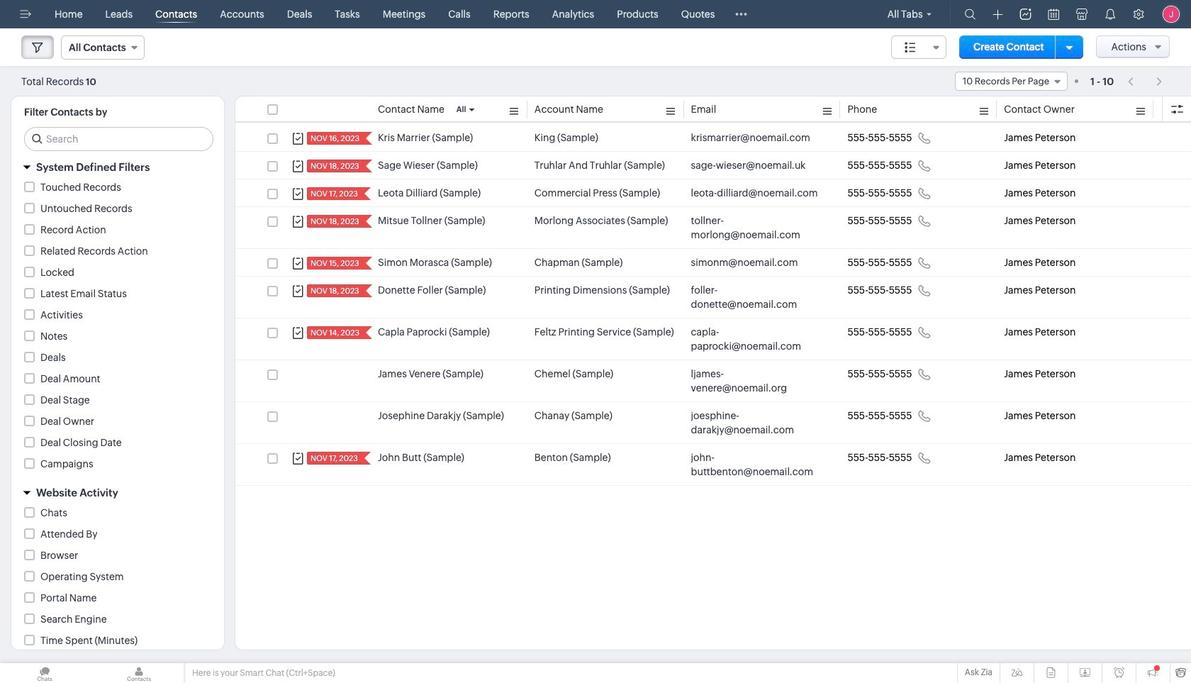 Task type: vqa. For each thing, say whether or not it's contained in the screenshot.
Contacts image
yes



Task type: locate. For each thing, give the bounding box(es) containing it.
sales motivator image
[[1021, 9, 1032, 20]]

contacts image
[[94, 663, 184, 683]]

marketplace image
[[1077, 9, 1088, 20]]

search image
[[965, 9, 977, 20]]



Task type: describe. For each thing, give the bounding box(es) containing it.
calendar image
[[1049, 9, 1060, 20]]

chats image
[[0, 663, 89, 683]]

configure settings image
[[1134, 9, 1145, 20]]

notifications image
[[1105, 9, 1117, 20]]

quick actions image
[[994, 9, 1004, 20]]



